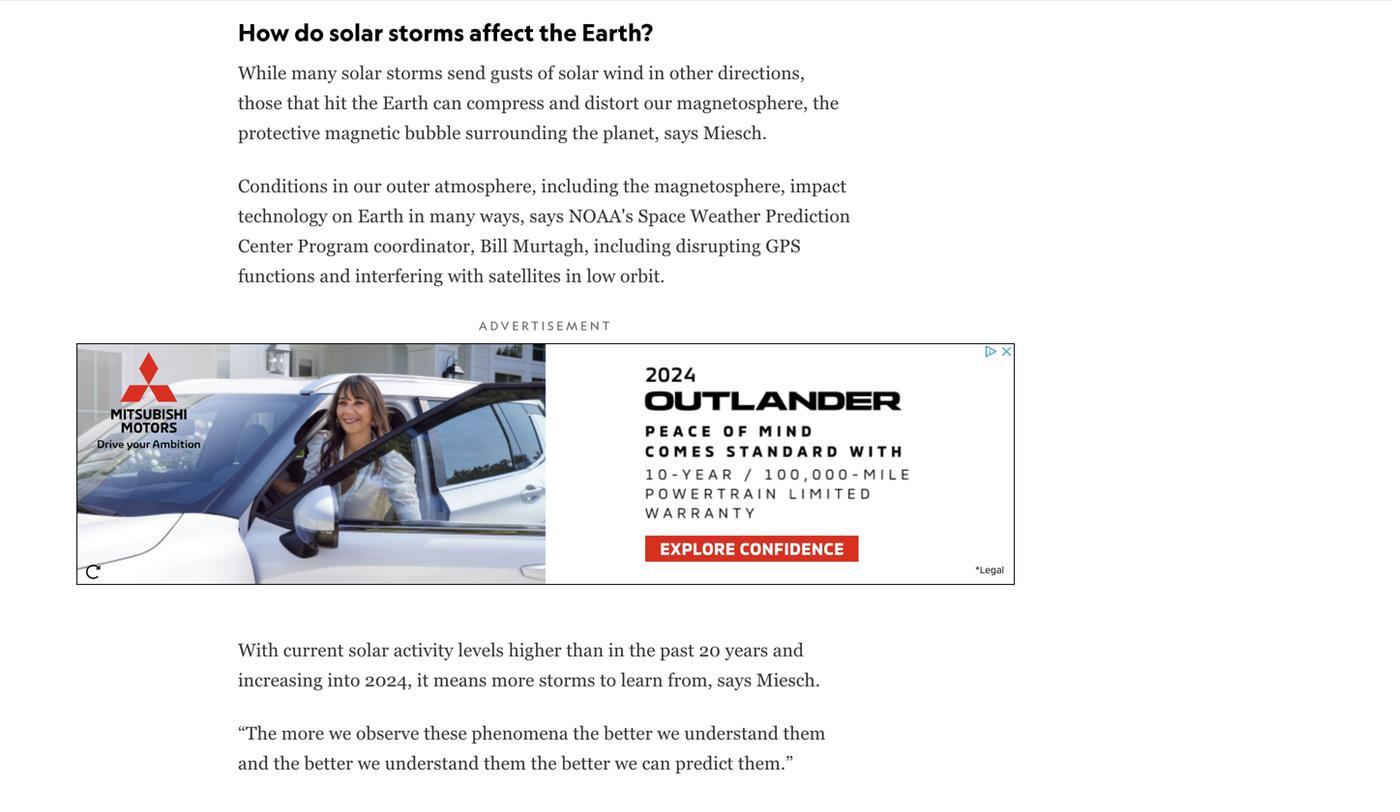 Task type: locate. For each thing, give the bounding box(es) containing it.
many inside the conditions in our outer atmosphere, including the magnetosphere, impact technology on earth in many ways, says noaa's space weather prediction center program coordinator, bill murtagh, including disrupting gps functions and interfering with satellites in low orbit.
[[430, 206, 475, 226]]

center
[[238, 236, 293, 256]]

1 horizontal spatial understand
[[685, 723, 779, 744]]

says right planet,
[[664, 122, 699, 143]]

with
[[448, 266, 484, 286]]

planet,
[[603, 122, 660, 143]]

says inside with current solar activity levels higher than in the past 20 years and increasing into 2024, it means more storms to learn from, says miesch.
[[718, 670, 752, 691]]

1 vertical spatial our
[[354, 176, 382, 196]]

in
[[649, 62, 665, 83], [333, 176, 349, 196], [409, 206, 425, 226], [566, 266, 582, 286], [609, 640, 625, 661]]

directions,
[[718, 62, 805, 83]]

2024,
[[365, 670, 413, 691]]

advertisement region
[[1014, 0, 1305, 295], [76, 344, 1015, 586]]

1 horizontal spatial our
[[644, 92, 672, 113]]

miesch. inside with current solar activity levels higher than in the past 20 years and increasing into 2024, it means more storms to learn from, says miesch.
[[757, 670, 821, 691]]

affect
[[469, 17, 534, 47]]

our inside while many solar storms send gusts of solar wind in other directions, those that hit the earth can compress and distort our magnetosphere, the protective magnetic bubble surrounding the planet, says miesch.
[[644, 92, 672, 113]]

activity
[[394, 640, 454, 661]]

earth
[[383, 92, 429, 113], [358, 206, 404, 226]]

from,
[[668, 670, 713, 691]]

0 horizontal spatial more
[[282, 723, 324, 744]]

solar for send
[[342, 62, 382, 83]]

interfering
[[355, 266, 443, 286]]

0 vertical spatial earth
[[383, 92, 429, 113]]

0 vertical spatial magnetosphere,
[[677, 92, 809, 113]]

them
[[784, 723, 826, 744], [484, 753, 526, 774]]

1 horizontal spatial them
[[784, 723, 826, 744]]

can
[[433, 92, 462, 113], [642, 753, 671, 774]]

1 vertical spatial says
[[530, 206, 564, 226]]

0 horizontal spatial says
[[530, 206, 564, 226]]

earth inside while many solar storms send gusts of solar wind in other directions, those that hit the earth can compress and distort our magnetosphere, the protective magnetic bubble surrounding the planet, says miesch.
[[383, 92, 429, 113]]

more inside with current solar activity levels higher than in the past 20 years and increasing into 2024, it means more storms to learn from, says miesch.
[[492, 670, 535, 691]]

2 vertical spatial storms
[[539, 670, 596, 691]]

the up impact
[[813, 92, 839, 113]]

noaa's
[[569, 206, 634, 226]]

earth up bubble on the top left of page
[[383, 92, 429, 113]]

space
[[638, 206, 686, 226]]

1 vertical spatial storms
[[387, 62, 443, 83]]

prediction
[[765, 206, 851, 226]]

impact
[[790, 176, 847, 196]]

in inside while many solar storms send gusts of solar wind in other directions, those that hit the earth can compress and distort our magnetosphere, the protective magnetic bubble surrounding the planet, says miesch.
[[649, 62, 665, 83]]

miesch. down years
[[757, 670, 821, 691]]

bubble
[[405, 122, 461, 143]]

and down program
[[320, 266, 351, 286]]

disrupting
[[676, 236, 761, 256]]

0 vertical spatial including
[[541, 176, 619, 196]]

storms down the than
[[539, 670, 596, 691]]

outer
[[386, 176, 430, 196]]

solar right do
[[329, 17, 384, 47]]

gps
[[766, 236, 801, 256]]

solar inside with current solar activity levels higher than in the past 20 years and increasing into 2024, it means more storms to learn from, says miesch.
[[349, 640, 389, 661]]

understand down "these"
[[385, 753, 479, 774]]

1 vertical spatial miesch.
[[757, 670, 821, 691]]

0 horizontal spatial can
[[433, 92, 462, 113]]

them down phenomena
[[484, 753, 526, 774]]

in right wind
[[649, 62, 665, 83]]

many up coordinator,
[[430, 206, 475, 226]]

0 vertical spatial storms
[[389, 17, 465, 47]]

0 vertical spatial says
[[664, 122, 699, 143]]

0 horizontal spatial them
[[484, 753, 526, 774]]

weather
[[691, 206, 761, 226]]

them up them."
[[784, 723, 826, 744]]

in up to
[[609, 640, 625, 661]]

1 horizontal spatial says
[[664, 122, 699, 143]]

the inside the conditions in our outer atmosphere, including the magnetosphere, impact technology on earth in many ways, says noaa's space weather prediction center program coordinator, bill murtagh, including disrupting gps functions and interfering with satellites in low orbit.
[[623, 176, 650, 196]]

the down phenomena
[[531, 753, 557, 774]]

of
[[538, 62, 554, 83]]

0 vertical spatial miesch.
[[704, 122, 768, 143]]

storms inside while many solar storms send gusts of solar wind in other directions, those that hit the earth can compress and distort our magnetosphere, the protective magnetic bubble surrounding the planet, says miesch.
[[387, 62, 443, 83]]

ways,
[[480, 206, 525, 226]]

our up planet,
[[644, 92, 672, 113]]

with current solar activity levels higher than in the past 20 years and increasing into 2024, it means more storms to learn from, says miesch.
[[238, 640, 825, 691]]

1 vertical spatial magnetosphere,
[[654, 176, 786, 196]]

including
[[541, 176, 619, 196], [594, 236, 671, 256]]

magnetosphere, down directions,
[[677, 92, 809, 113]]

0 vertical spatial our
[[644, 92, 672, 113]]

distort
[[585, 92, 640, 113]]

satellites
[[489, 266, 561, 286]]

earth right on at the top left
[[358, 206, 404, 226]]

storms down how do solar storms affect the earth?
[[387, 62, 443, 83]]

storms inside with current solar activity levels higher than in the past 20 years and increasing into 2024, it means more storms to learn from, says miesch.
[[539, 670, 596, 691]]

understand
[[685, 723, 779, 744], [385, 753, 479, 774]]

and down "the
[[238, 753, 269, 774]]

we
[[329, 723, 352, 744], [657, 723, 680, 744], [358, 753, 380, 774], [615, 753, 638, 774]]

including up orbit.
[[594, 236, 671, 256]]

functions
[[238, 266, 315, 286]]

it
[[417, 670, 429, 691]]

1 vertical spatial earth
[[358, 206, 404, 226]]

storms for affect
[[389, 17, 465, 47]]

on
[[332, 206, 353, 226]]

in left low
[[566, 266, 582, 286]]

0 horizontal spatial many
[[291, 62, 337, 83]]

0 horizontal spatial our
[[354, 176, 382, 196]]

1 vertical spatial understand
[[385, 753, 479, 774]]

the up 'of'
[[539, 17, 577, 47]]

understand up the predict
[[685, 723, 779, 744]]

low
[[587, 266, 616, 286]]

1 vertical spatial including
[[594, 236, 671, 256]]

0 vertical spatial can
[[433, 92, 462, 113]]

2 horizontal spatial says
[[718, 670, 752, 691]]

can up bubble on the top left of page
[[433, 92, 462, 113]]

technology
[[238, 206, 328, 226]]

our
[[644, 92, 672, 113], [354, 176, 382, 196]]

current
[[283, 640, 344, 661]]

0 vertical spatial understand
[[685, 723, 779, 744]]

and down 'of'
[[549, 92, 580, 113]]

2 vertical spatial says
[[718, 670, 752, 691]]

can inside the "the more we observe these phenomena the better we understand them and the better we understand them the better we can predict them."
[[642, 753, 671, 774]]

miesch.
[[704, 122, 768, 143], [757, 670, 821, 691]]

magnetic
[[325, 122, 400, 143]]

0 horizontal spatial understand
[[385, 753, 479, 774]]

those
[[238, 92, 282, 113]]

solar up 2024,
[[349, 640, 389, 661]]

bill
[[480, 236, 508, 256]]

says
[[664, 122, 699, 143], [530, 206, 564, 226], [718, 670, 752, 691]]

that
[[287, 92, 320, 113]]

and inside while many solar storms send gusts of solar wind in other directions, those that hit the earth can compress and distort our magnetosphere, the protective magnetic bubble surrounding the planet, says miesch.
[[549, 92, 580, 113]]

many up that
[[291, 62, 337, 83]]

learn
[[621, 670, 663, 691]]

atmosphere,
[[435, 176, 537, 196]]

says up murtagh,
[[530, 206, 564, 226]]

miesch. down directions,
[[704, 122, 768, 143]]

and right years
[[773, 640, 804, 661]]

0 vertical spatial many
[[291, 62, 337, 83]]

storms up send
[[389, 17, 465, 47]]

and inside with current solar activity levels higher than in the past 20 years and increasing into 2024, it means more storms to learn from, says miesch.
[[773, 640, 804, 661]]

can left the predict
[[642, 753, 671, 774]]

solar up 'hit'
[[342, 62, 382, 83]]

wind
[[603, 62, 644, 83]]

the up learn
[[629, 640, 656, 661]]

magnetosphere,
[[677, 92, 809, 113], [654, 176, 786, 196]]

we left observe on the left bottom
[[329, 723, 352, 744]]

1 horizontal spatial can
[[642, 753, 671, 774]]

1 vertical spatial them
[[484, 753, 526, 774]]

1 vertical spatial many
[[430, 206, 475, 226]]

our left 'outer'
[[354, 176, 382, 196]]

better
[[604, 723, 653, 744], [304, 753, 353, 774], [562, 753, 611, 774]]

we down observe on the left bottom
[[358, 753, 380, 774]]

magnetosphere, up the weather
[[654, 176, 786, 196]]

predict
[[676, 753, 734, 774]]

storms
[[389, 17, 465, 47], [387, 62, 443, 83], [539, 670, 596, 691]]

1 vertical spatial can
[[642, 753, 671, 774]]

more right "the
[[282, 723, 324, 744]]

0 vertical spatial more
[[492, 670, 535, 691]]

says inside while many solar storms send gusts of solar wind in other directions, those that hit the earth can compress and distort our magnetosphere, the protective magnetic bubble surrounding the planet, says miesch.
[[664, 122, 699, 143]]

better down into
[[304, 753, 353, 774]]

1 vertical spatial advertisement region
[[76, 344, 1015, 586]]

including up noaa's
[[541, 176, 619, 196]]

past
[[660, 640, 695, 661]]

1 horizontal spatial more
[[492, 670, 535, 691]]

says down years
[[718, 670, 752, 691]]

more
[[492, 670, 535, 691], [282, 723, 324, 744]]

1 horizontal spatial many
[[430, 206, 475, 226]]

higher
[[509, 640, 562, 661]]

and
[[549, 92, 580, 113], [320, 266, 351, 286], [773, 640, 804, 661], [238, 753, 269, 774]]

1 vertical spatial more
[[282, 723, 324, 744]]

the up the space
[[623, 176, 650, 196]]

solar
[[329, 17, 384, 47], [342, 62, 382, 83], [559, 62, 599, 83], [349, 640, 389, 661]]

the
[[539, 17, 577, 47], [352, 92, 378, 113], [813, 92, 839, 113], [572, 122, 599, 143], [623, 176, 650, 196], [629, 640, 656, 661], [573, 723, 600, 744], [274, 753, 300, 774], [531, 753, 557, 774]]

gusts
[[491, 62, 533, 83]]

many
[[291, 62, 337, 83], [430, 206, 475, 226]]

more down higher
[[492, 670, 535, 691]]



Task type: describe. For each thing, give the bounding box(es) containing it.
"the more we observe these phenomena the better we understand them and the better we understand them the better we can predict them."
[[238, 723, 826, 774]]

better down learn
[[604, 723, 653, 744]]

means
[[434, 670, 487, 691]]

the inside with current solar activity levels higher than in the past 20 years and increasing into 2024, it means more storms to learn from, says miesch.
[[629, 640, 656, 661]]

0 vertical spatial advertisement region
[[1014, 0, 1305, 295]]

how
[[238, 17, 290, 47]]

earth?
[[582, 17, 654, 47]]

in up coordinator,
[[409, 206, 425, 226]]

to
[[600, 670, 617, 691]]

phenomena
[[472, 723, 569, 744]]

solar for levels
[[349, 640, 389, 661]]

these
[[424, 723, 467, 744]]

and inside the conditions in our outer atmosphere, including the magnetosphere, impact technology on earth in many ways, says noaa's space weather prediction center program coordinator, bill murtagh, including disrupting gps functions and interfering with satellites in low orbit.
[[320, 266, 351, 286]]

solar right 'of'
[[559, 62, 599, 83]]

in up on at the top left
[[333, 176, 349, 196]]

protective
[[238, 122, 320, 143]]

solar for affect
[[329, 17, 384, 47]]

"the
[[238, 723, 277, 744]]

the down distort
[[572, 122, 599, 143]]

murtagh,
[[513, 236, 589, 256]]

other
[[670, 62, 714, 83]]

than
[[566, 640, 604, 661]]

conditions in our outer atmosphere, including the magnetosphere, impact technology on earth in many ways, says noaa's space weather prediction center program coordinator, bill murtagh, including disrupting gps functions and interfering with satellites in low orbit.
[[238, 176, 851, 286]]

better down phenomena
[[562, 753, 611, 774]]

magnetosphere, inside while many solar storms send gusts of solar wind in other directions, those that hit the earth can compress and distort our magnetosphere, the protective magnetic bubble surrounding the planet, says miesch.
[[677, 92, 809, 113]]

the down "the
[[274, 753, 300, 774]]

surrounding
[[466, 122, 568, 143]]

says inside the conditions in our outer atmosphere, including the magnetosphere, impact technology on earth in many ways, says noaa's space weather prediction center program coordinator, bill murtagh, including disrupting gps functions and interfering with satellites in low orbit.
[[530, 206, 564, 226]]

how do solar storms affect the earth?
[[238, 17, 654, 47]]

more inside the "the more we observe these phenomena the better we understand them and the better we understand them the better we can predict them."
[[282, 723, 324, 744]]

our inside the conditions in our outer atmosphere, including the magnetosphere, impact technology on earth in many ways, says noaa's space weather prediction center program coordinator, bill murtagh, including disrupting gps functions and interfering with satellites in low orbit.
[[354, 176, 382, 196]]

with
[[238, 640, 279, 661]]

while many solar storms send gusts of solar wind in other directions, those that hit the earth can compress and distort our magnetosphere, the protective magnetic bubble surrounding the planet, says miesch.
[[238, 62, 839, 143]]

while
[[238, 62, 287, 83]]

into
[[327, 670, 360, 691]]

program
[[298, 236, 369, 256]]

conditions
[[238, 176, 328, 196]]

in inside with current solar activity levels higher than in the past 20 years and increasing into 2024, it means more storms to learn from, says miesch.
[[609, 640, 625, 661]]

earth inside the conditions in our outer atmosphere, including the magnetosphere, impact technology on earth in many ways, says noaa's space weather prediction center program coordinator, bill murtagh, including disrupting gps functions and interfering with satellites in low orbit.
[[358, 206, 404, 226]]

observe
[[356, 723, 419, 744]]

and inside the "the more we observe these phenomena the better we understand them and the better we understand them the better we can predict them."
[[238, 753, 269, 774]]

compress
[[467, 92, 545, 113]]

years
[[726, 640, 769, 661]]

levels
[[458, 640, 504, 661]]

hit
[[324, 92, 347, 113]]

the right 'hit'
[[352, 92, 378, 113]]

do
[[294, 17, 324, 47]]

many inside while many solar storms send gusts of solar wind in other directions, those that hit the earth can compress and distort our magnetosphere, the protective magnetic bubble surrounding the planet, says miesch.
[[291, 62, 337, 83]]

send
[[448, 62, 486, 83]]

can inside while many solar storms send gusts of solar wind in other directions, those that hit the earth can compress and distort our magnetosphere, the protective magnetic bubble surrounding the planet, says miesch.
[[433, 92, 462, 113]]

them."
[[738, 753, 794, 774]]

the right phenomena
[[573, 723, 600, 744]]

we up the predict
[[657, 723, 680, 744]]

increasing
[[238, 670, 323, 691]]

0 vertical spatial them
[[784, 723, 826, 744]]

orbit.
[[620, 266, 665, 286]]

magnetosphere, inside the conditions in our outer atmosphere, including the magnetosphere, impact technology on earth in many ways, says noaa's space weather prediction center program coordinator, bill murtagh, including disrupting gps functions and interfering with satellites in low orbit.
[[654, 176, 786, 196]]

20
[[699, 640, 721, 661]]

we left the predict
[[615, 753, 638, 774]]

storms for send
[[387, 62, 443, 83]]

coordinator,
[[374, 236, 475, 256]]

miesch. inside while many solar storms send gusts of solar wind in other directions, those that hit the earth can compress and distort our magnetosphere, the protective magnetic bubble surrounding the planet, says miesch.
[[704, 122, 768, 143]]



Task type: vqa. For each thing, say whether or not it's contained in the screenshot.
top can
yes



